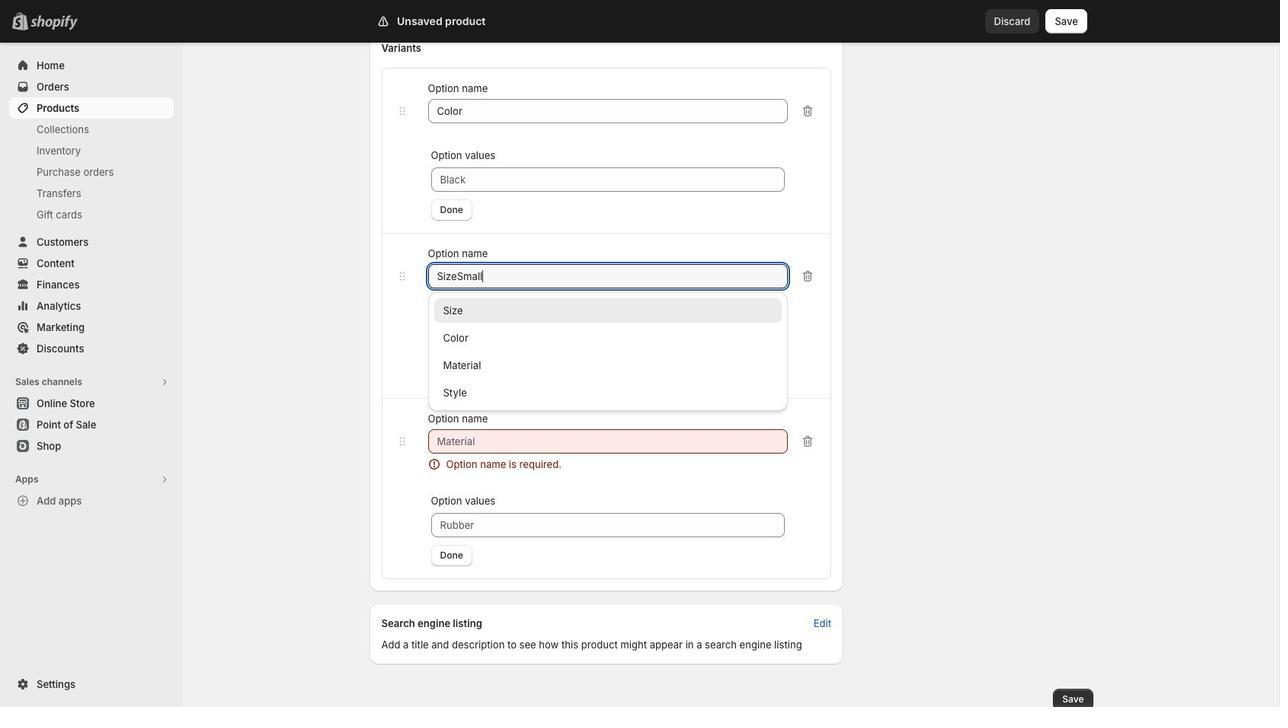 Task type: vqa. For each thing, say whether or not it's contained in the screenshot.
Rubber text box
yes



Task type: locate. For each thing, give the bounding box(es) containing it.
Rubber text field
[[431, 514, 785, 538]]

1 vertical spatial size text field
[[428, 264, 788, 289]]

list box
[[428, 299, 788, 405]]

size text field up black text field
[[428, 99, 788, 123]]

0 vertical spatial size text field
[[428, 99, 788, 123]]

size option
[[428, 299, 788, 323]]

Size text field
[[428, 99, 788, 123], [428, 264, 788, 289]]

shopify image
[[34, 15, 81, 30]]

size text field up size 'option'
[[428, 264, 788, 289]]

Material text field
[[428, 430, 788, 454]]

Black text field
[[431, 168, 785, 192]]

1 size text field from the top
[[428, 99, 788, 123]]



Task type: describe. For each thing, give the bounding box(es) containing it.
2 size text field from the top
[[428, 264, 788, 289]]



